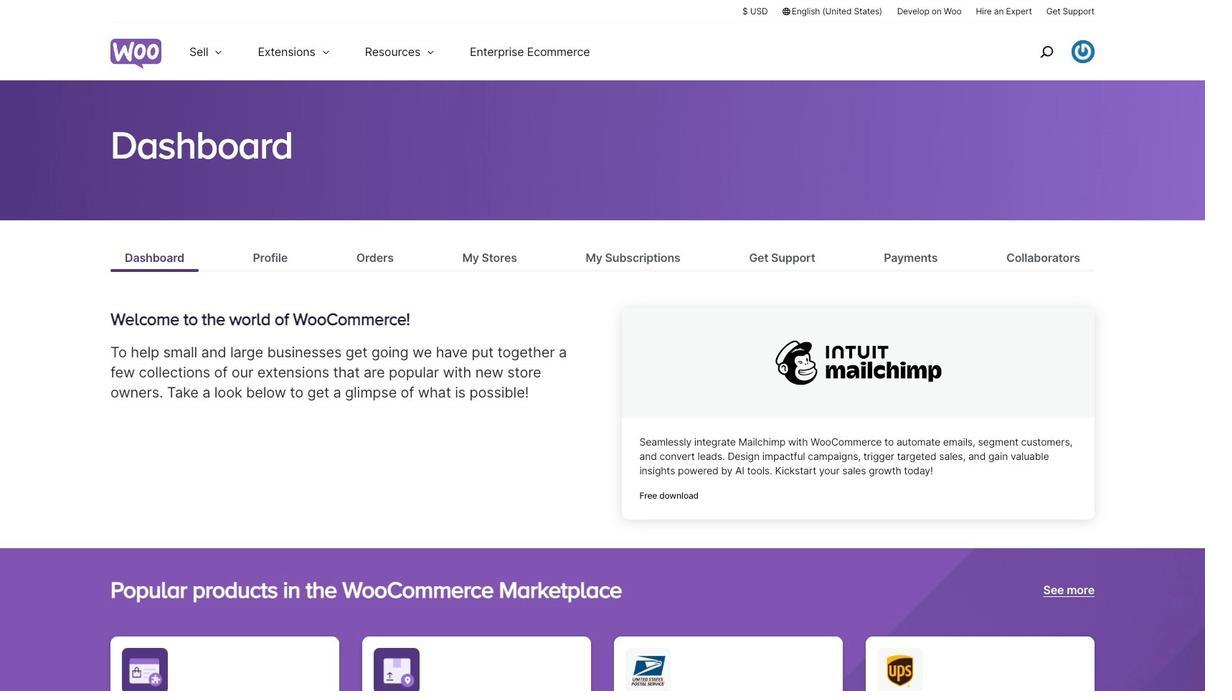 Task type: describe. For each thing, give the bounding box(es) containing it.
service navigation menu element
[[1010, 28, 1095, 75]]



Task type: vqa. For each thing, say whether or not it's contained in the screenshot.
Get In Touch link
no



Task type: locate. For each thing, give the bounding box(es) containing it.
open account menu image
[[1072, 40, 1095, 63]]

search image
[[1035, 40, 1058, 63]]



